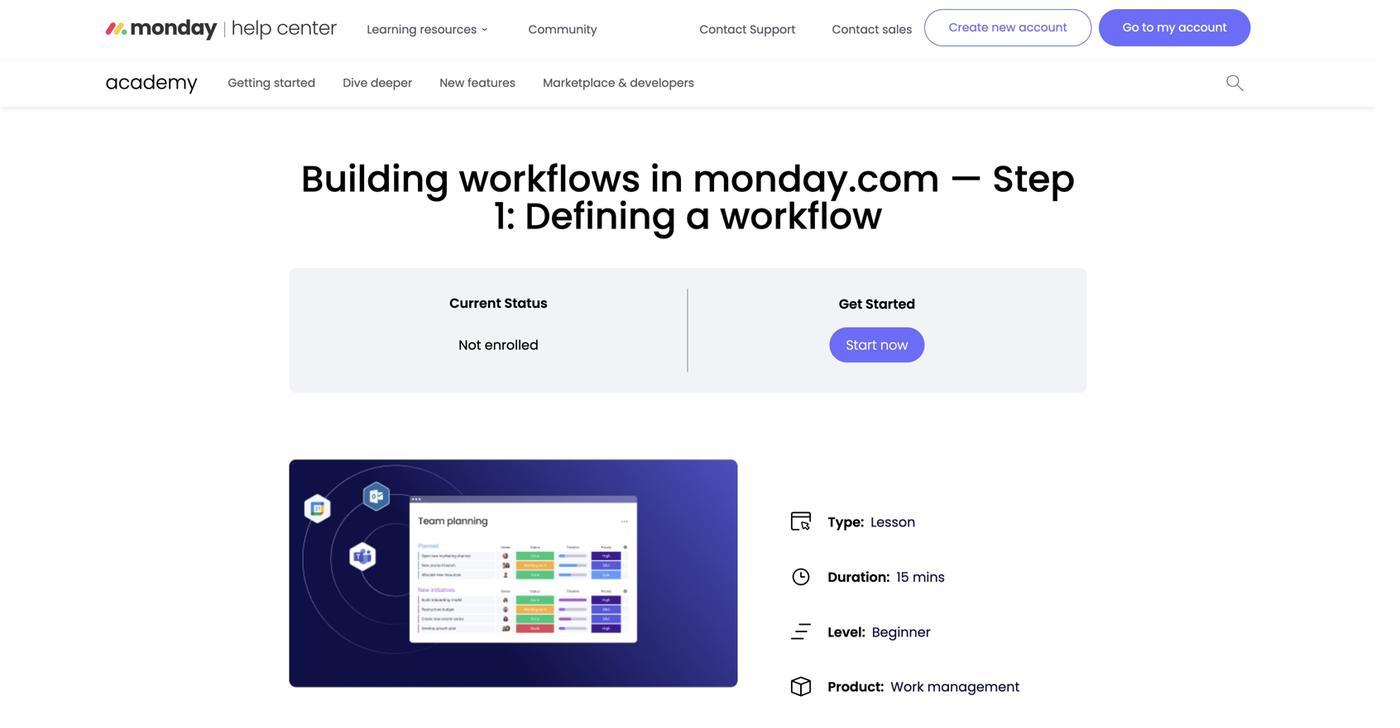 Task type: locate. For each thing, give the bounding box(es) containing it.
contact
[[700, 22, 747, 38], [833, 22, 880, 38]]

account right "new"
[[1019, 20, 1068, 36]]

a
[[686, 191, 711, 242]]

marketplace & developers link
[[533, 68, 705, 98]]

search logo image
[[1227, 74, 1245, 91]]

account inside "link"
[[1179, 20, 1228, 36]]

lesson
[[871, 513, 916, 532]]

get
[[839, 295, 863, 313]]

type: lesson
[[828, 513, 916, 532]]

2 account from the left
[[1179, 20, 1228, 36]]

create
[[949, 20, 989, 36]]

marketplace & developers
[[543, 75, 695, 91]]

work
[[891, 678, 924, 696]]

account right my
[[1179, 20, 1228, 36]]

started
[[274, 75, 316, 91]]

resources
[[420, 22, 477, 38]]

management
[[928, 678, 1020, 696]]

not
[[459, 336, 481, 354]]

getting
[[228, 75, 271, 91]]

enrolled
[[485, 336, 539, 354]]

product: work management
[[828, 678, 1020, 696]]

community
[[529, 22, 597, 38]]

contact inside contact sales link
[[833, 22, 880, 38]]

learning resources link
[[357, 13, 502, 46]]

go to my account link
[[1099, 9, 1251, 46]]

account
[[1019, 20, 1068, 36], [1179, 20, 1228, 36]]

contact support link
[[690, 13, 806, 46]]

new features
[[440, 75, 516, 91]]

0 horizontal spatial contact
[[700, 22, 747, 38]]

learning resources
[[367, 22, 477, 38]]

type:
[[828, 513, 865, 532]]

developers
[[630, 75, 695, 91]]

dive deeper
[[343, 75, 412, 91]]

features
[[468, 75, 516, 91]]

2 contact from the left
[[833, 22, 880, 38]]

create new account
[[949, 20, 1068, 36]]

1 horizontal spatial contact
[[833, 22, 880, 38]]

current
[[450, 294, 501, 313]]

start now
[[847, 336, 909, 354]]

contact inside the contact support link
[[700, 22, 747, 38]]

contact left sales at top right
[[833, 22, 880, 38]]

contact left support
[[700, 22, 747, 38]]

1 contact from the left
[[700, 22, 747, 38]]

now
[[881, 336, 909, 354]]

get started
[[839, 295, 916, 313]]

1 horizontal spatial account
[[1179, 20, 1228, 36]]

not enrolled
[[459, 336, 539, 354]]

building workflows in monday.com — step 1: defining a workflow
[[301, 154, 1076, 242]]

0 horizontal spatial account
[[1019, 20, 1068, 36]]

duration:
[[828, 568, 890, 587]]

beginner
[[872, 623, 931, 641]]

level:
[[828, 623, 866, 641]]

start now link
[[830, 327, 925, 362]]

workflow
[[720, 191, 883, 242]]

contact for contact sales
[[833, 22, 880, 38]]

support
[[750, 22, 796, 38]]

monday.com
[[693, 154, 940, 204]]



Task type: vqa. For each thing, say whether or not it's contained in the screenshot.
Defining
yes



Task type: describe. For each thing, give the bounding box(es) containing it.
community link
[[519, 13, 607, 46]]

product:
[[828, 678, 885, 696]]

new
[[992, 20, 1016, 36]]

—
[[950, 154, 983, 204]]

go
[[1123, 20, 1140, 36]]

contact for contact support
[[700, 22, 747, 38]]

start
[[847, 336, 877, 354]]

status
[[505, 294, 548, 313]]

step
[[993, 154, 1076, 204]]

dive deeper link
[[333, 68, 422, 98]]

getting started link
[[218, 68, 326, 98]]

contact sales
[[833, 22, 913, 38]]

building
[[301, 154, 450, 204]]

1 account from the left
[[1019, 20, 1068, 36]]

create new account link
[[925, 9, 1092, 46]]

deeper
[[371, 75, 412, 91]]

defining
[[525, 191, 677, 242]]

marketplace
[[543, 75, 616, 91]]

academy
[[106, 69, 197, 96]]

academy link
[[106, 68, 197, 99]]

1:
[[494, 191, 516, 242]]

new
[[440, 75, 465, 91]]

&
[[619, 75, 627, 91]]

in
[[651, 154, 684, 204]]

to
[[1143, 20, 1154, 36]]

dive
[[343, 75, 368, 91]]

go to my account
[[1123, 20, 1228, 36]]

15
[[897, 568, 910, 587]]

monday.com logo image
[[106, 13, 337, 46]]

sales
[[883, 22, 913, 38]]

my
[[1158, 20, 1176, 36]]

learning
[[367, 22, 417, 38]]

duration: 15 mins
[[828, 568, 945, 587]]

level: beginner
[[828, 623, 931, 641]]

contact support
[[700, 22, 796, 38]]

contact sales link
[[823, 13, 923, 46]]

started
[[866, 295, 916, 313]]

new features link
[[430, 68, 526, 98]]

mins
[[913, 568, 945, 587]]

current status
[[450, 294, 548, 313]]

getting started
[[228, 75, 316, 91]]

workflows
[[459, 154, 641, 204]]



